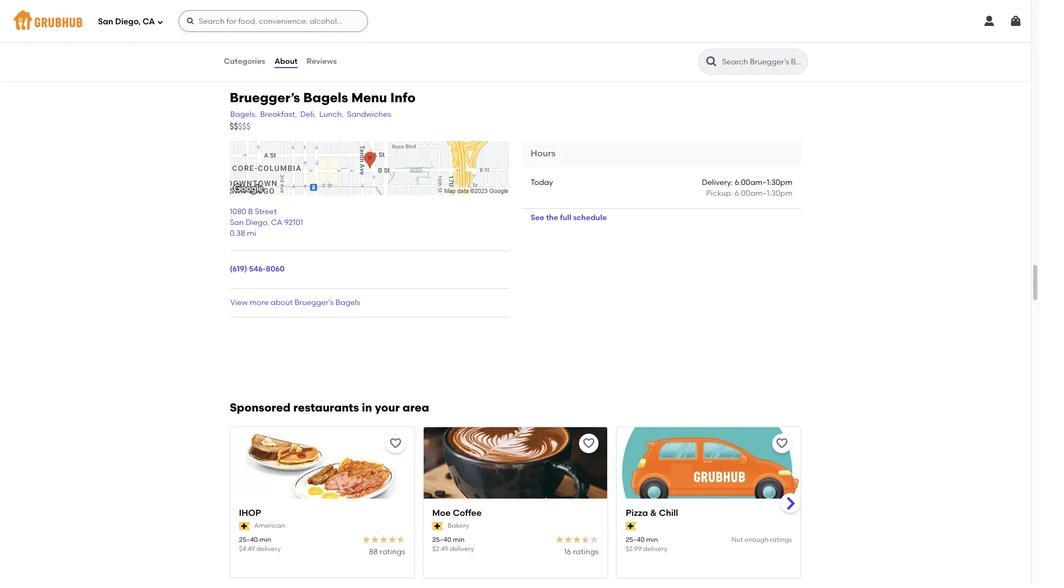 Task type: locate. For each thing, give the bounding box(es) containing it.
lunch, button
[[319, 109, 344, 121]]

moe coffee logo image
[[424, 428, 608, 518]]

min for ihop
[[260, 536, 271, 544]]

0.38
[[230, 229, 245, 238]]

bruegger's
[[230, 90, 300, 106], [295, 298, 334, 307]]

delivery right $4.49
[[257, 546, 281, 553]]

moe
[[432, 508, 451, 519]]

star icon image
[[362, 536, 371, 545], [371, 536, 379, 545], [379, 536, 388, 545], [388, 536, 397, 545], [397, 536, 405, 545], [397, 536, 405, 545], [556, 536, 564, 545], [564, 536, 573, 545], [573, 536, 582, 545], [582, 536, 590, 545], [582, 536, 590, 545], [590, 536, 599, 545]]

deli, button
[[300, 109, 317, 121]]

schedule
[[573, 214, 607, 223]]

bagels
[[303, 90, 348, 106], [336, 298, 360, 307]]

save this restaurant button
[[386, 434, 405, 454], [579, 434, 599, 454], [773, 434, 792, 454]]

6:00am–1:30pm down delivery: 6:00am–1:30pm
[[735, 189, 793, 198]]

25–40 inside 25–40 min $2.99 delivery
[[626, 536, 645, 544]]

2 horizontal spatial save this restaurant button
[[773, 434, 792, 454]]

3 delivery from the left
[[643, 546, 668, 553]]

delivery:
[[702, 178, 733, 187]]

the
[[546, 214, 558, 223]]

1 horizontal spatial delivery
[[450, 546, 474, 553]]

ratings right "16"
[[573, 548, 599, 557]]

pizza & chill logo image
[[617, 428, 801, 518]]

bruegger's right about
[[295, 298, 334, 307]]

0 horizontal spatial ca
[[143, 17, 155, 26]]

coffee
[[453, 508, 482, 519]]

svg image
[[983, 15, 996, 28], [1010, 15, 1023, 28]]

sponsored restaurants in your area
[[230, 401, 429, 415]]

3 subscription pass image from the left
[[626, 523, 637, 531]]

0 horizontal spatial save this restaurant button
[[386, 434, 405, 454]]

delivery
[[257, 546, 281, 553], [450, 546, 474, 553], [643, 546, 668, 553]]

0 horizontal spatial ratings
[[380, 548, 405, 557]]

1 horizontal spatial ca
[[271, 218, 282, 227]]

min down american
[[260, 536, 271, 544]]

3 25–40 from the left
[[626, 536, 645, 544]]

546-
[[249, 265, 266, 274]]

delivery inside 25–40 min $2.99 delivery
[[643, 546, 668, 553]]

moe coffee
[[432, 508, 482, 519]]

2 svg image from the left
[[1010, 15, 1023, 28]]

san
[[98, 17, 113, 26], [230, 218, 244, 227]]

breakfast, button
[[260, 109, 298, 121]]

0 vertical spatial 6:00am–1:30pm
[[735, 178, 793, 187]]

save this restaurant image for ihop
[[389, 437, 402, 450]]

1 6:00am–1:30pm from the top
[[735, 178, 793, 187]]

ca right ,
[[271, 218, 282, 227]]

ratings right enough
[[770, 536, 792, 544]]

0 horizontal spatial 25–40
[[239, 536, 258, 544]]

0 vertical spatial bruegger's
[[230, 90, 300, 106]]

2 subscription pass image from the left
[[432, 523, 443, 531]]

25–40 inside 25–40 min $4.49 delivery
[[239, 536, 258, 544]]

sponsored
[[230, 401, 291, 415]]

ratings
[[770, 536, 792, 544], [380, 548, 405, 557], [573, 548, 599, 557]]

25–40 up $4.49
[[239, 536, 258, 544]]

1 vertical spatial san
[[230, 218, 244, 227]]

see the full schedule
[[531, 214, 607, 223]]

subscription pass image down ihop
[[239, 523, 250, 531]]

1 horizontal spatial min
[[453, 536, 465, 544]]

2 delivery from the left
[[450, 546, 474, 553]]

0 vertical spatial bagels
[[303, 90, 348, 106]]

menu
[[351, 90, 387, 106]]

1 vertical spatial 6:00am–1:30pm
[[735, 189, 793, 198]]

svg image
[[186, 17, 195, 25], [157, 19, 164, 25]]

save this restaurant image
[[583, 437, 596, 450]]

$$$$$
[[230, 122, 251, 131]]

1080 b street san diego , ca 92101 0.38 mi
[[230, 207, 303, 238]]

2 min from the left
[[453, 536, 465, 544]]

2 horizontal spatial 25–40
[[626, 536, 645, 544]]

1 save this restaurant button from the left
[[386, 434, 405, 454]]

not
[[732, 536, 743, 544]]

2 25–40 from the left
[[432, 536, 451, 544]]

0 horizontal spatial delivery
[[257, 546, 281, 553]]

6:00am–1:30pm for pickup: 6:00am–1:30pm
[[735, 189, 793, 198]]

2 horizontal spatial min
[[646, 536, 658, 544]]

main navigation navigation
[[0, 0, 1031, 42]]

0 horizontal spatial svg image
[[983, 15, 996, 28]]

san left diego,
[[98, 17, 113, 26]]

1 horizontal spatial subscription pass image
[[432, 523, 443, 531]]

moe coffee link
[[432, 508, 599, 520]]

categories button
[[223, 42, 266, 81]]

info
[[390, 90, 416, 106]]

25–40 for pizza & chill
[[626, 536, 645, 544]]

(619) 546-8060 button
[[230, 264, 285, 275]]

min inside 25–40 min $2.49 delivery
[[453, 536, 465, 544]]

25–40
[[239, 536, 258, 544], [432, 536, 451, 544], [626, 536, 645, 544]]

$4.49
[[239, 546, 255, 553]]

2 6:00am–1:30pm from the top
[[735, 189, 793, 198]]

1 horizontal spatial save this restaurant image
[[776, 437, 789, 450]]

delivery inside 25–40 min $2.49 delivery
[[450, 546, 474, 553]]

6:00am–1:30pm
[[735, 178, 793, 187], [735, 189, 793, 198]]

min inside 25–40 min $2.99 delivery
[[646, 536, 658, 544]]

san inside main navigation navigation
[[98, 17, 113, 26]]

1 horizontal spatial save this restaurant button
[[579, 434, 599, 454]]

ca
[[143, 17, 155, 26], [271, 218, 282, 227]]

1 horizontal spatial ratings
[[573, 548, 599, 557]]

3 min from the left
[[646, 536, 658, 544]]

delivery for pizza & chill
[[643, 546, 668, 553]]

delivery right $2.99
[[643, 546, 668, 553]]

pizza & chill link
[[626, 508, 792, 520]]

ratings right 88
[[380, 548, 405, 557]]

25–40 up $2.49
[[432, 536, 451, 544]]

1 save this restaurant image from the left
[[389, 437, 402, 450]]

0 vertical spatial san
[[98, 17, 113, 26]]

1 subscription pass image from the left
[[239, 523, 250, 531]]

$2.49
[[432, 546, 448, 553]]

1 horizontal spatial svg image
[[1010, 15, 1023, 28]]

bakery
[[448, 523, 469, 530]]

delivery inside 25–40 min $4.49 delivery
[[257, 546, 281, 553]]

bagels, button
[[230, 109, 258, 121]]

chill
[[659, 508, 678, 519]]

0 horizontal spatial svg image
[[157, 19, 164, 25]]

1 horizontal spatial san
[[230, 218, 244, 227]]

25–40 up $2.99
[[626, 536, 645, 544]]

delivery for ihop
[[257, 546, 281, 553]]

88 ratings
[[369, 548, 405, 557]]

san diego, ca
[[98, 17, 155, 26]]

ca right diego,
[[143, 17, 155, 26]]

subscription pass image
[[239, 523, 250, 531], [432, 523, 443, 531], [626, 523, 637, 531]]

0 vertical spatial ca
[[143, 17, 155, 26]]

delivery: 6:00am–1:30pm
[[702, 178, 793, 187]]

(619) 546-8060
[[230, 265, 285, 274]]

25–40 inside 25–40 min $2.49 delivery
[[432, 536, 451, 544]]

min inside 25–40 min $4.49 delivery
[[260, 536, 271, 544]]

street
[[255, 207, 277, 216]]

min down bakery
[[453, 536, 465, 544]]

delivery right $2.49
[[450, 546, 474, 553]]

reviews button
[[306, 42, 337, 81]]

save this restaurant image
[[389, 437, 402, 450], [776, 437, 789, 450]]

diego
[[246, 218, 267, 227]]

1 min from the left
[[260, 536, 271, 544]]

1 vertical spatial ca
[[271, 218, 282, 227]]

subscription pass image down pizza
[[626, 523, 637, 531]]

0 horizontal spatial min
[[260, 536, 271, 544]]

min down the pizza & chill
[[646, 536, 658, 544]]

save this restaurant button for pizza
[[773, 434, 792, 454]]

25–40 min $4.49 delivery
[[239, 536, 281, 553]]

bagels,
[[230, 110, 257, 119]]

3 save this restaurant button from the left
[[773, 434, 792, 454]]

1 delivery from the left
[[257, 546, 281, 553]]

more
[[250, 298, 269, 307]]

6:00am–1:30pm up pickup: 6:00am–1:30pm
[[735, 178, 793, 187]]

2 save this restaurant button from the left
[[579, 434, 599, 454]]

0 horizontal spatial save this restaurant image
[[389, 437, 402, 450]]

american
[[254, 523, 285, 530]]

area
[[403, 401, 429, 415]]

2 horizontal spatial delivery
[[643, 546, 668, 553]]

1 25–40 from the left
[[239, 536, 258, 544]]

san up 0.38
[[230, 218, 244, 227]]

subscription pass image down moe
[[432, 523, 443, 531]]

delivery for moe coffee
[[450, 546, 474, 553]]

b
[[248, 207, 253, 216]]

bruegger's up breakfast,
[[230, 90, 300, 106]]

0 horizontal spatial san
[[98, 17, 113, 26]]

ca inside 1080 b street san diego , ca 92101 0.38 mi
[[271, 218, 282, 227]]

ratings for ihop
[[380, 548, 405, 557]]

8060
[[266, 265, 285, 274]]

2 save this restaurant image from the left
[[776, 437, 789, 450]]

0 horizontal spatial subscription pass image
[[239, 523, 250, 531]]

min
[[260, 536, 271, 544], [453, 536, 465, 544], [646, 536, 658, 544]]

bruegger's bagels menu info
[[230, 90, 416, 106]]

pickup:
[[707, 189, 733, 198]]

2 horizontal spatial subscription pass image
[[626, 523, 637, 531]]

1 horizontal spatial 25–40
[[432, 536, 451, 544]]

1 svg image from the left
[[983, 15, 996, 28]]



Task type: describe. For each thing, give the bounding box(es) containing it.
$2.99
[[626, 546, 642, 553]]

deli,
[[300, 110, 316, 119]]

enough
[[745, 536, 769, 544]]

1080
[[230, 207, 246, 216]]

min for moe coffee
[[453, 536, 465, 544]]

1 horizontal spatial svg image
[[186, 17, 195, 25]]

not enough ratings
[[732, 536, 792, 544]]

in
[[362, 401, 372, 415]]

full
[[560, 214, 572, 223]]

subscription pass image for moe coffee
[[432, 523, 443, 531]]

92101
[[284, 218, 303, 227]]

(619)
[[230, 265, 247, 274]]

see
[[531, 214, 545, 223]]

,
[[267, 218, 269, 227]]

pizza & chill
[[626, 508, 678, 519]]

diego,
[[115, 17, 141, 26]]

hours
[[531, 149, 556, 159]]

lunch,
[[319, 110, 344, 119]]

16 ratings
[[564, 548, 599, 557]]

subscription pass image for ihop
[[239, 523, 250, 531]]

breakfast,
[[260, 110, 297, 119]]

see the full schedule button
[[522, 209, 616, 228]]

about
[[275, 57, 298, 66]]

25–40 for ihop
[[239, 536, 258, 544]]

pizza
[[626, 508, 648, 519]]

88
[[369, 548, 378, 557]]

pickup: 6:00am–1:30pm
[[707, 189, 793, 198]]

ihop
[[239, 508, 261, 519]]

ihop link
[[239, 508, 405, 520]]

view
[[230, 298, 248, 307]]

sandwiches
[[347, 110, 391, 119]]

reviews
[[307, 57, 337, 66]]

2 horizontal spatial ratings
[[770, 536, 792, 544]]

min for pizza & chill
[[646, 536, 658, 544]]

ihop logo image
[[230, 428, 414, 518]]

san inside 1080 b street san diego , ca 92101 0.38 mi
[[230, 218, 244, 227]]

restaurants
[[293, 401, 359, 415]]

Search for food, convenience, alcohol... search field
[[179, 10, 368, 32]]

Search Bruegger's Bagels search field
[[721, 57, 804, 67]]

save this restaurant image for pizza & chill
[[776, 437, 789, 450]]

6:00am–1:30pm for delivery: 6:00am–1:30pm
[[735, 178, 793, 187]]

view more about bruegger's bagels
[[230, 298, 360, 307]]

about button
[[274, 42, 298, 81]]

bagels, breakfast, deli, lunch, sandwiches
[[230, 110, 391, 119]]

25–40 min $2.49 delivery
[[432, 536, 474, 553]]

1 vertical spatial bruegger's
[[295, 298, 334, 307]]

&
[[650, 508, 657, 519]]

sandwiches button
[[347, 109, 392, 121]]

ca inside main navigation navigation
[[143, 17, 155, 26]]

today
[[531, 178, 553, 187]]

ratings for moe coffee
[[573, 548, 599, 557]]

25–40 for moe coffee
[[432, 536, 451, 544]]

25–40 min $2.99 delivery
[[626, 536, 668, 553]]

mi
[[247, 229, 256, 238]]

search icon image
[[705, 55, 718, 68]]

1 vertical spatial bagels
[[336, 298, 360, 307]]

about
[[271, 298, 293, 307]]

save this restaurant button for moe
[[579, 434, 599, 454]]

16
[[564, 548, 571, 557]]

your
[[375, 401, 400, 415]]

$$
[[230, 122, 238, 131]]

categories
[[224, 57, 265, 66]]



Task type: vqa. For each thing, say whether or not it's contained in the screenshot.
the delivery in 25–40 min $2.99 delivery
yes



